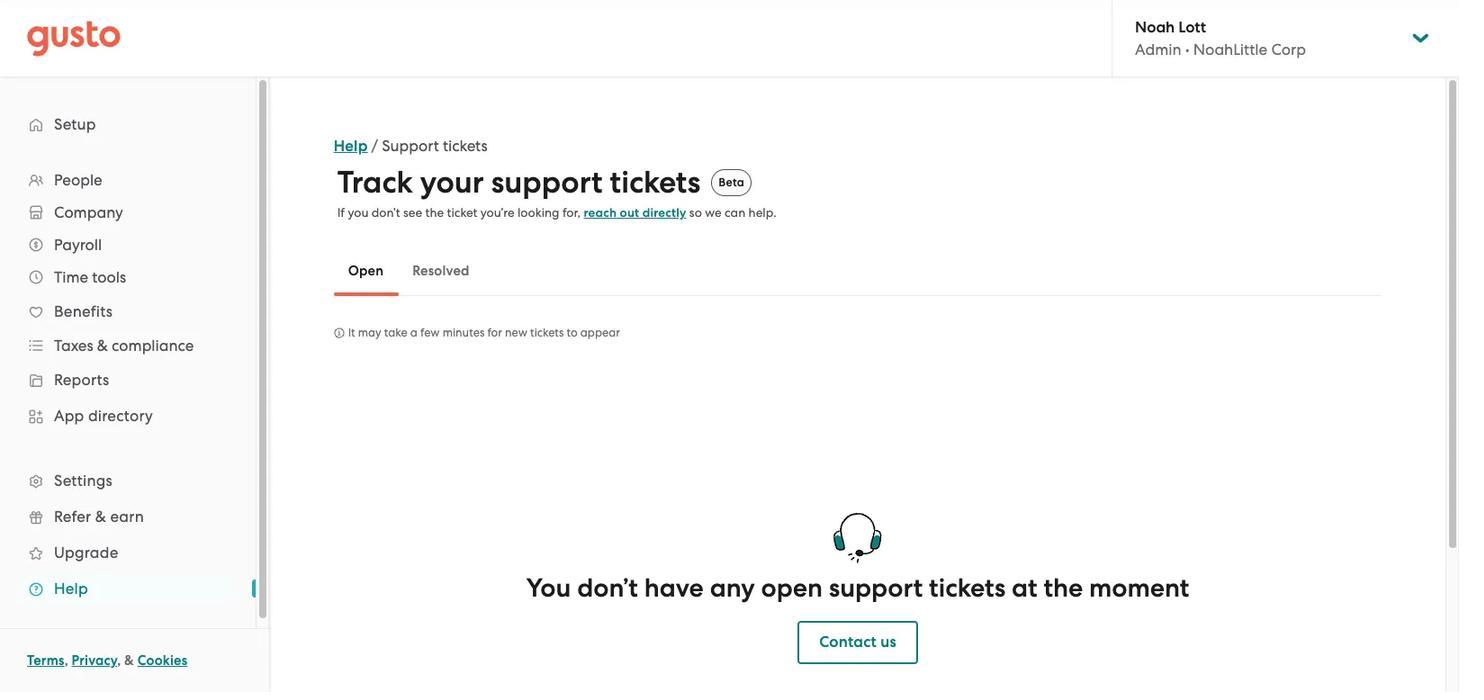 Task type: locate. For each thing, give the bounding box(es) containing it.
contact us link
[[798, 621, 919, 665]]

tickets left at
[[929, 573, 1006, 604]]

support inside open tab panel
[[829, 573, 923, 604]]

the right at
[[1044, 573, 1084, 604]]

the
[[426, 206, 444, 220], [1044, 573, 1084, 604]]

don't right you
[[577, 573, 638, 604]]

0 vertical spatial &
[[97, 337, 108, 355]]

company
[[54, 204, 123, 222]]

taxes & compliance
[[54, 337, 194, 355]]

& left cookies
[[124, 653, 134, 669]]

refer
[[54, 508, 91, 526]]

1 vertical spatial &
[[95, 508, 106, 526]]

compliance
[[112, 337, 194, 355]]

looking
[[518, 206, 560, 220]]

noah lott admin • noahlittle corp
[[1136, 18, 1307, 59]]

,
[[65, 653, 68, 669], [117, 653, 121, 669]]

0 vertical spatial help link
[[334, 137, 368, 156]]

privacy link
[[72, 653, 117, 669]]

help inside gusto navigation element
[[54, 580, 88, 598]]

& left "earn"
[[95, 508, 106, 526]]

contact us
[[820, 633, 897, 652]]

& for earn
[[95, 508, 106, 526]]

app directory link
[[18, 400, 238, 432]]

1 vertical spatial help
[[54, 580, 88, 598]]

if you don't see the ticket you're looking for, reach out directly so we can help.
[[337, 206, 777, 221]]

1 horizontal spatial the
[[1044, 573, 1084, 604]]

1 horizontal spatial support
[[829, 573, 923, 604]]

app
[[54, 407, 84, 425]]

support up looking
[[492, 164, 603, 201]]

2 , from the left
[[117, 653, 121, 669]]

&
[[97, 337, 108, 355], [95, 508, 106, 526], [124, 653, 134, 669]]

don't left see
[[372, 206, 400, 220]]

help link down upgrade link
[[18, 573, 238, 605]]

tickets up your
[[443, 137, 488, 155]]

support
[[492, 164, 603, 201], [829, 573, 923, 604]]

1 vertical spatial help link
[[18, 573, 238, 605]]

1 horizontal spatial don't
[[577, 573, 638, 604]]

tickets
[[443, 137, 488, 155], [610, 164, 701, 201], [531, 326, 564, 340], [929, 573, 1006, 604]]

1 horizontal spatial help
[[334, 137, 368, 156]]

& right taxes
[[97, 337, 108, 355]]

, left privacy link
[[65, 653, 68, 669]]

resolved
[[413, 263, 470, 279]]

0 vertical spatial the
[[426, 206, 444, 220]]

the right see
[[426, 206, 444, 220]]

earn
[[110, 508, 144, 526]]

help link left the /
[[334, 137, 368, 156]]

list containing people
[[0, 164, 256, 607]]

to
[[567, 326, 578, 340]]

0 vertical spatial help
[[334, 137, 368, 156]]

setup link
[[18, 108, 238, 140]]

, left cookies
[[117, 653, 121, 669]]

out
[[620, 206, 640, 221]]

few
[[421, 326, 440, 340]]

directly
[[643, 206, 687, 221]]

1 vertical spatial don't
[[577, 573, 638, 604]]

beta
[[719, 176, 745, 189]]

benefits
[[54, 303, 113, 321]]

time
[[54, 268, 88, 286]]

support up us
[[829, 573, 923, 604]]

1 horizontal spatial ,
[[117, 653, 121, 669]]

you
[[527, 573, 571, 604]]

your
[[420, 164, 484, 201]]

0 horizontal spatial the
[[426, 206, 444, 220]]

help link
[[334, 137, 368, 156], [18, 573, 238, 605]]

help down upgrade
[[54, 580, 88, 598]]

1 vertical spatial support
[[829, 573, 923, 604]]

cookies
[[138, 653, 188, 669]]

directory
[[88, 407, 153, 425]]

for,
[[563, 206, 581, 220]]

0 horizontal spatial support
[[492, 164, 603, 201]]

& inside dropdown button
[[97, 337, 108, 355]]

tools
[[92, 268, 126, 286]]

noah
[[1136, 18, 1175, 37]]

1 vertical spatial the
[[1044, 573, 1084, 604]]

for
[[488, 326, 502, 340]]

at
[[1012, 573, 1038, 604]]

taxes & compliance button
[[18, 330, 238, 362]]

0 horizontal spatial ,
[[65, 653, 68, 669]]

open
[[348, 263, 384, 279]]

time tools
[[54, 268, 126, 286]]

0 horizontal spatial don't
[[372, 206, 400, 220]]

don't
[[372, 206, 400, 220], [577, 573, 638, 604]]

payroll button
[[18, 229, 238, 261]]

contact
[[820, 633, 877, 652]]

terms , privacy , & cookies
[[27, 653, 188, 669]]

people
[[54, 171, 102, 189]]

take
[[384, 326, 408, 340]]

tickets up the directly
[[610, 164, 701, 201]]

may
[[358, 326, 382, 340]]

track
[[337, 164, 413, 201]]

/
[[372, 137, 379, 155]]

don't inside open tab panel
[[577, 573, 638, 604]]

0 horizontal spatial help
[[54, 580, 88, 598]]

0 horizontal spatial help link
[[18, 573, 238, 605]]

1 horizontal spatial help link
[[334, 137, 368, 156]]

0 vertical spatial don't
[[372, 206, 400, 220]]

see
[[403, 206, 423, 220]]

upgrade link
[[18, 537, 238, 569]]

privacy
[[72, 653, 117, 669]]

cookies button
[[138, 650, 188, 672]]

list
[[0, 164, 256, 607]]

•
[[1186, 41, 1190, 59]]

help left the /
[[334, 137, 368, 156]]

reports
[[54, 371, 109, 389]]

payroll
[[54, 236, 102, 254]]

setup
[[54, 115, 96, 133]]

help
[[334, 137, 368, 156], [54, 580, 88, 598]]



Task type: vqa. For each thing, say whether or not it's contained in the screenshot.
rightmost ,
yes



Task type: describe. For each thing, give the bounding box(es) containing it.
ticket status tab list
[[334, 246, 1383, 296]]

us
[[881, 633, 897, 652]]

gusto navigation element
[[0, 77, 256, 636]]

2 vertical spatial &
[[124, 653, 134, 669]]

1 , from the left
[[65, 653, 68, 669]]

tickets inside help / support tickets
[[443, 137, 488, 155]]

help for help
[[54, 580, 88, 598]]

the inside if you don't see the ticket you're looking for, reach out directly so we can help.
[[426, 206, 444, 220]]

appear
[[581, 326, 620, 340]]

moment
[[1090, 573, 1190, 604]]

app directory
[[54, 407, 153, 425]]

have
[[645, 573, 704, 604]]

refer & earn link
[[18, 501, 238, 533]]

it may take a few minutes for new tickets to appear
[[348, 326, 620, 340]]

open
[[761, 573, 823, 604]]

it
[[348, 326, 355, 340]]

support
[[382, 137, 439, 155]]

don't inside if you don't see the ticket you're looking for, reach out directly so we can help.
[[372, 206, 400, 220]]

upgrade
[[54, 544, 118, 562]]

benefits link
[[18, 295, 238, 328]]

you're
[[481, 206, 515, 220]]

& for compliance
[[97, 337, 108, 355]]

tickets left to
[[531, 326, 564, 340]]

0 vertical spatial support
[[492, 164, 603, 201]]

any
[[710, 573, 755, 604]]

if
[[337, 206, 345, 220]]

open tab panel
[[334, 311, 1383, 693]]

help.
[[749, 206, 777, 220]]

ticket
[[447, 206, 478, 220]]

the inside open tab panel
[[1044, 573, 1084, 604]]

lott
[[1179, 18, 1207, 37]]

help / support tickets
[[334, 137, 488, 156]]

taxes
[[54, 337, 93, 355]]

reach out directly link
[[584, 206, 687, 221]]

open button
[[334, 250, 398, 293]]

we
[[705, 206, 722, 220]]

so
[[690, 206, 702, 220]]

a
[[411, 326, 418, 340]]

minutes
[[443, 326, 485, 340]]

home image
[[27, 20, 121, 56]]

you
[[348, 206, 369, 220]]

terms
[[27, 653, 65, 669]]

can
[[725, 206, 746, 220]]

admin
[[1136, 41, 1182, 59]]

new
[[505, 326, 528, 340]]

reach
[[584, 206, 617, 221]]

track your support tickets
[[337, 164, 701, 201]]

resolved button
[[398, 250, 484, 293]]

company button
[[18, 196, 238, 229]]

help for help / support tickets
[[334, 137, 368, 156]]

settings
[[54, 472, 112, 490]]

terms link
[[27, 653, 65, 669]]

noahlittle
[[1194, 41, 1268, 59]]

time tools button
[[18, 261, 238, 294]]

corp
[[1272, 41, 1307, 59]]

refer & earn
[[54, 508, 144, 526]]

settings link
[[18, 465, 238, 497]]

reports link
[[18, 364, 238, 396]]

people button
[[18, 164, 238, 196]]

you don't have any open support tickets at the moment
[[527, 573, 1190, 604]]



